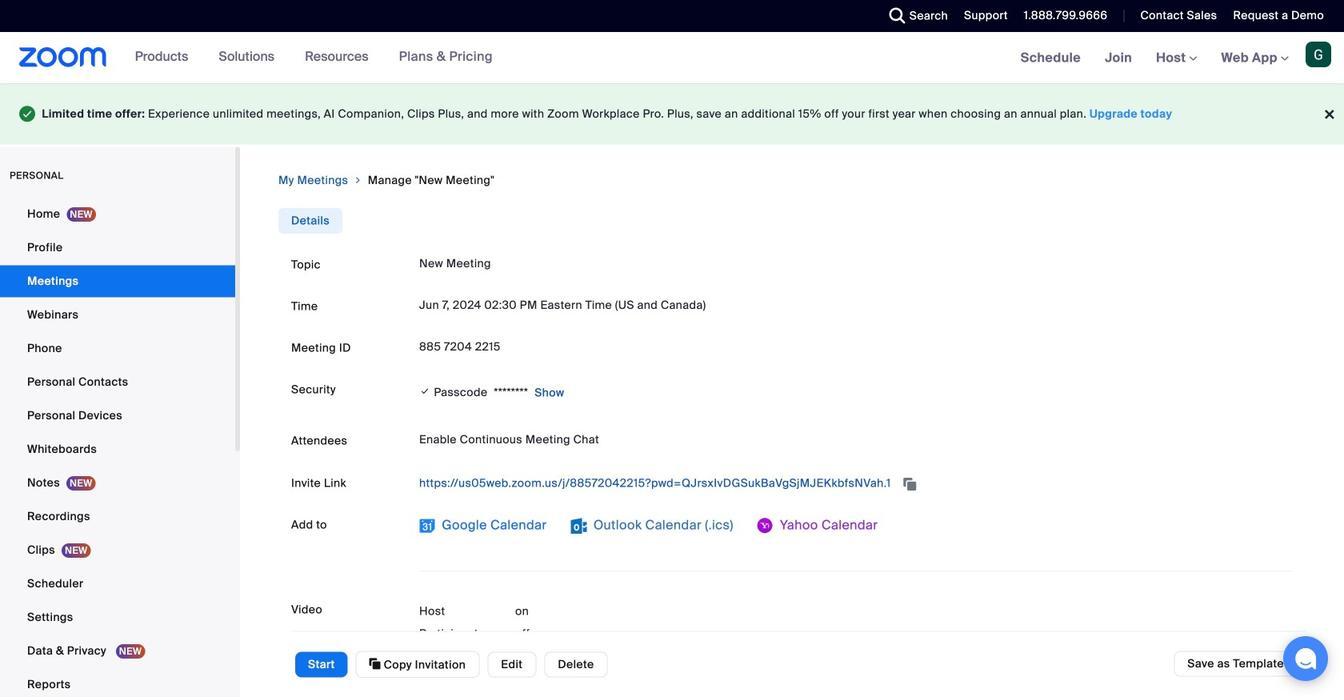 Task type: describe. For each thing, give the bounding box(es) containing it.
copy url image
[[902, 479, 918, 490]]

checked image
[[420, 383, 431, 399]]

profile picture image
[[1307, 42, 1332, 67]]

add to outlook calendar (.ics) image
[[571, 518, 587, 534]]

manage new meeting navigation
[[279, 173, 1307, 189]]

type image
[[19, 102, 36, 125]]

meetings navigation
[[1009, 32, 1345, 84]]

zoom logo image
[[19, 47, 107, 67]]



Task type: locate. For each thing, give the bounding box(es) containing it.
manage my meeting tab control tab list
[[279, 208, 343, 234]]

add to google calendar image
[[420, 518, 436, 534]]

tab
[[279, 208, 343, 234]]

right image
[[353, 173, 363, 189]]

personal menu menu
[[0, 198, 235, 697]]

footer
[[0, 83, 1345, 145]]

product information navigation
[[107, 32, 505, 83]]

open chat image
[[1295, 648, 1318, 670]]

add to yahoo calendar image
[[758, 518, 774, 534]]

copy image
[[369, 657, 381, 671]]

banner
[[0, 32, 1345, 84]]



Task type: vqa. For each thing, say whether or not it's contained in the screenshot.
list at the left
no



